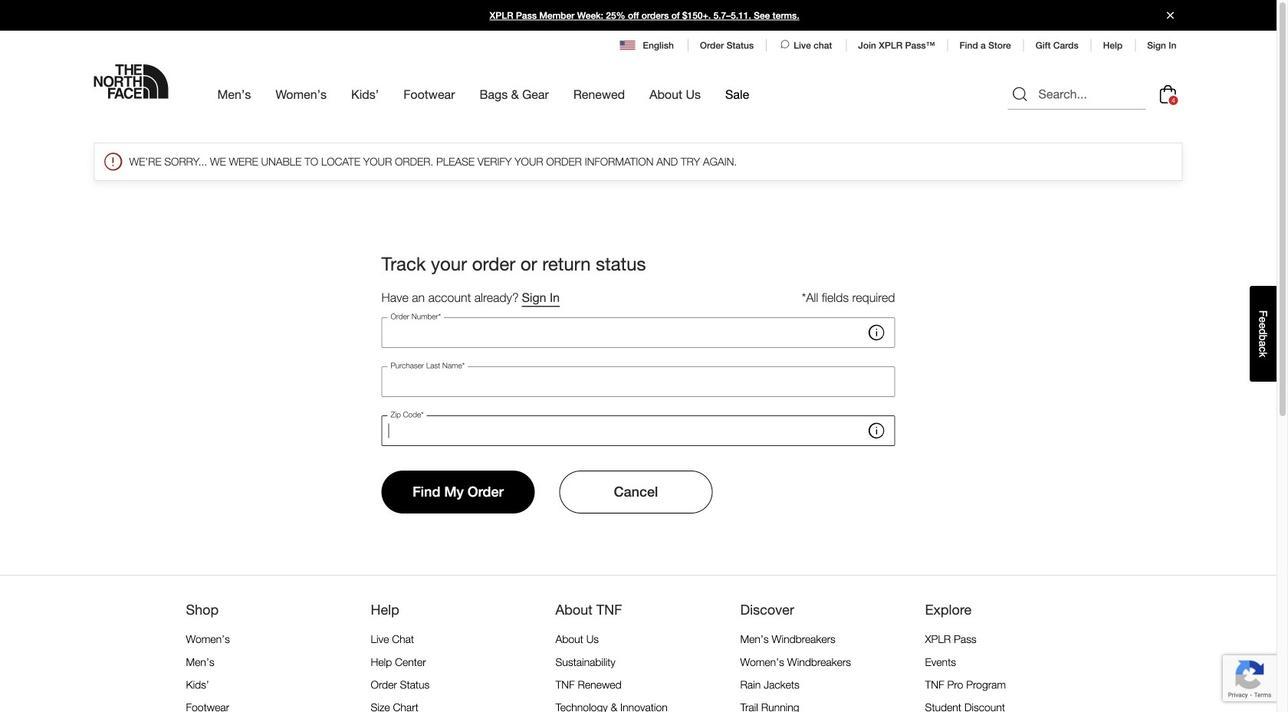 Task type: vqa. For each thing, say whether or not it's contained in the screenshot.
insulated
no



Task type: locate. For each thing, give the bounding box(es) containing it.
close image
[[1161, 12, 1181, 19]]

None text field
[[382, 318, 896, 348], [382, 367, 896, 397], [382, 416, 896, 446], [382, 318, 896, 348], [382, 367, 896, 397], [382, 416, 896, 446]]

search all image
[[1011, 85, 1030, 104]]



Task type: describe. For each thing, give the bounding box(es) containing it.
info image
[[866, 420, 888, 442]]

the north face home page image
[[94, 64, 168, 99]]

Search search field
[[1008, 79, 1146, 110]]

info image
[[866, 322, 888, 344]]



